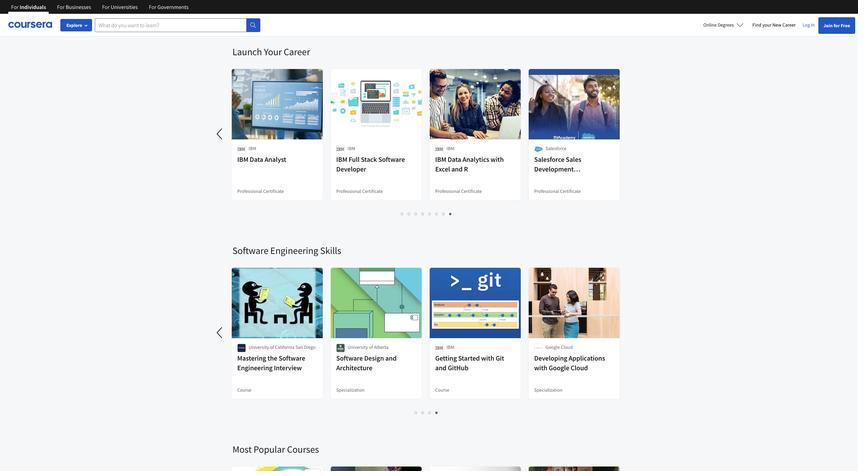 Task type: describe. For each thing, give the bounding box(es) containing it.
developer
[[337, 165, 367, 173]]

sales
[[566, 155, 582, 164]]

3 button inside break into the gaming industry carousel element
[[423, 11, 430, 19]]

for
[[834, 22, 841, 29]]

for for governments
[[149, 3, 157, 10]]

university of california san diego image
[[238, 344, 246, 352]]

your
[[763, 22, 772, 28]]

representative
[[535, 174, 579, 183]]

3 button for career
[[413, 210, 420, 218]]

mastering the software engineering interview
[[238, 354, 306, 372]]

development
[[535, 165, 574, 173]]

professional for ibm full stack software developer
[[337, 188, 362, 194]]

developing applications with google cloud
[[535, 354, 606, 372]]

engineering inside mastering the software engineering interview
[[238, 364, 273, 372]]

specialization for google
[[535, 387, 563, 393]]

started
[[459, 354, 480, 362]]

university of alberta
[[348, 344, 389, 350]]

5 button for 1 button associated with launch your career
[[427, 210, 434, 218]]

ibm data analyst
[[238, 155, 287, 164]]

r
[[464, 165, 468, 173]]

cloud inside developing applications with google cloud
[[571, 364, 589, 372]]

analytics
[[463, 155, 490, 164]]

2 for career
[[408, 211, 411, 217]]

5 button for top 1 button
[[437, 11, 444, 19]]

5 inside break into the gaming industry carousel element
[[439, 12, 442, 18]]

google cloud image
[[535, 344, 543, 352]]

0 vertical spatial 4 button
[[430, 11, 437, 19]]

7 button
[[441, 210, 448, 218]]

universities
[[111, 3, 138, 10]]

data for analyst
[[250, 155, 264, 164]]

0 vertical spatial google
[[546, 344, 560, 350]]

banner navigation
[[6, 0, 194, 14]]

break into the gaming industry carousel element
[[0, 0, 626, 25]]

most popular courses
[[233, 443, 319, 456]]

and inside the getting started with git and github
[[436, 364, 447, 372]]

log in link
[[800, 21, 819, 29]]

1 for software engineering skills
[[415, 409, 418, 416]]

university of california san diego
[[249, 344, 316, 350]]

interview
[[274, 364, 302, 372]]

getting started with git and github
[[436, 354, 505, 372]]

7
[[443, 211, 446, 217]]

0 vertical spatial 1 button
[[410, 11, 417, 19]]

ibm image for getting started with git and github
[[436, 344, 444, 352]]

3 inside break into the gaming industry carousel element
[[425, 12, 428, 18]]

san
[[296, 344, 303, 350]]

list inside break into the gaming industry carousel element
[[233, 11, 621, 19]]

ibm inside ibm data analytics with excel and r
[[436, 155, 447, 164]]

degrees
[[718, 22, 735, 28]]

ibm inside ibm full stack software developer
[[337, 155, 348, 164]]

4 inside break into the gaming industry carousel element
[[432, 12, 435, 18]]

find
[[753, 22, 762, 28]]

professional for ibm data analyst
[[238, 188, 262, 194]]

What do you want to learn? text field
[[95, 18, 247, 32]]

launch your career
[[233, 46, 310, 58]]

3 button for skills
[[427, 409, 434, 417]]

ibm image for ibm full stack software developer
[[337, 145, 345, 154]]

governments
[[158, 3, 189, 10]]

alberta
[[374, 344, 389, 350]]

architecture
[[337, 364, 373, 372]]

design
[[365, 354, 384, 362]]

programming for everybody (getting started with python) course by university of michigan, image
[[430, 467, 522, 471]]

3 for skills
[[429, 409, 432, 416]]

ibm up ibm data analyst
[[249, 145, 257, 152]]

ibm left analyst on the top
[[238, 155, 249, 164]]

join for free
[[824, 22, 851, 29]]

software engineering skills carousel element
[[0, 224, 626, 423]]

google cloud
[[546, 344, 573, 350]]

1 inside break into the gaming industry carousel element
[[412, 12, 414, 18]]

find your new career
[[753, 22, 797, 28]]

google data analytics professional certificate by google, image
[[529, 467, 621, 471]]

university of alberta image
[[337, 344, 345, 352]]

diego
[[304, 344, 316, 350]]

2 inside break into the gaming industry carousel element
[[419, 12, 421, 18]]

popular
[[254, 443, 285, 456]]

specialization for architecture
[[337, 387, 365, 393]]

excel
[[436, 165, 451, 173]]

google inside developing applications with google cloud
[[549, 364, 570, 372]]

applications
[[569, 354, 606, 362]]

career inside 'link'
[[783, 22, 797, 28]]

and inside ibm data analytics with excel and r
[[452, 165, 463, 173]]



Task type: vqa. For each thing, say whether or not it's contained in the screenshot.
the topmost humanities
no



Task type: locate. For each thing, give the bounding box(es) containing it.
1 vertical spatial 4
[[422, 211, 425, 217]]

professional certificate down representative
[[535, 188, 581, 194]]

with inside developing applications with google cloud
[[535, 364, 548, 372]]

1 vertical spatial and
[[386, 354, 397, 362]]

in
[[812, 22, 816, 28]]

1 previous slide image from the top
[[212, 126, 229, 142]]

certificate
[[263, 188, 284, 194], [362, 188, 383, 194], [462, 188, 482, 194], [561, 188, 581, 194]]

8
[[450, 211, 452, 217]]

software inside software design and architecture
[[337, 354, 363, 362]]

1 vertical spatial 4 button
[[420, 210, 427, 218]]

2 horizontal spatial ibm image
[[436, 344, 444, 352]]

and
[[452, 165, 463, 173], [386, 354, 397, 362], [436, 364, 447, 372]]

professional certificate down ibm data analyst
[[238, 188, 284, 194]]

4 for software engineering skills
[[436, 409, 439, 416]]

1 horizontal spatial 4
[[432, 12, 435, 18]]

3 certificate from the left
[[462, 188, 482, 194]]

2 list from the top
[[233, 210, 621, 218]]

of
[[270, 344, 274, 350], [369, 344, 373, 350]]

career
[[783, 22, 797, 28], [284, 46, 310, 58]]

2
[[419, 12, 421, 18], [408, 211, 411, 217], [422, 409, 425, 416]]

6
[[436, 211, 439, 217]]

certificate down representative
[[561, 188, 581, 194]]

skills
[[320, 244, 342, 257]]

3 inside launch your career carousel element
[[415, 211, 418, 217]]

4 for from the left
[[149, 3, 157, 10]]

4 certificate from the left
[[561, 188, 581, 194]]

0 horizontal spatial specialization
[[337, 387, 365, 393]]

your
[[264, 46, 282, 58]]

software
[[379, 155, 405, 164], [233, 244, 269, 257], [279, 354, 306, 362], [337, 354, 363, 362]]

1 horizontal spatial 2
[[419, 12, 421, 18]]

ibm image for ibm data analyst
[[238, 145, 246, 154]]

for for businesses
[[57, 3, 65, 10]]

of left alberta
[[369, 344, 373, 350]]

professional certificate down developer
[[337, 188, 383, 194]]

3 button inside 'software engineering skills carousel' element
[[427, 409, 434, 417]]

1 horizontal spatial specialization
[[535, 387, 563, 393]]

1 vertical spatial 3 button
[[413, 210, 420, 218]]

for left governments
[[149, 3, 157, 10]]

ibm
[[249, 145, 257, 152], [348, 145, 356, 152], [447, 145, 455, 152], [238, 155, 249, 164], [337, 155, 348, 164], [436, 155, 447, 164], [447, 344, 455, 350]]

1 professional certificate from the left
[[238, 188, 284, 194]]

1 horizontal spatial career
[[783, 22, 797, 28]]

6 button
[[434, 210, 441, 218]]

2 professional from the left
[[337, 188, 362, 194]]

of for design
[[369, 344, 373, 350]]

1 button for software engineering skills
[[413, 409, 420, 417]]

1 horizontal spatial and
[[436, 364, 447, 372]]

for universities
[[102, 3, 138, 10]]

0 horizontal spatial 4
[[422, 211, 425, 217]]

0 vertical spatial cloud
[[561, 344, 573, 350]]

list for software engineering skills
[[233, 409, 621, 417]]

online degrees
[[704, 22, 735, 28]]

salesforce right salesforce image on the top
[[546, 145, 567, 152]]

specialization down architecture
[[337, 387, 365, 393]]

cloud down applications
[[571, 364, 589, 372]]

course for mastering the software engineering interview
[[238, 387, 252, 393]]

1 vertical spatial 1
[[401, 211, 404, 217]]

for left 'universities'
[[102, 3, 110, 10]]

4 professional certificate from the left
[[535, 188, 581, 194]]

0 vertical spatial 3
[[425, 12, 428, 18]]

0 horizontal spatial data
[[250, 155, 264, 164]]

1 vertical spatial with
[[482, 354, 495, 362]]

for left the individuals at the left top of the page
[[11, 3, 19, 10]]

1 specialization from the left
[[337, 387, 365, 393]]

ibm image
[[238, 145, 246, 154], [337, 145, 345, 154], [436, 344, 444, 352]]

log
[[803, 22, 811, 28]]

0 vertical spatial 5
[[439, 12, 442, 18]]

and down getting
[[436, 364, 447, 372]]

software inside ibm full stack software developer
[[379, 155, 405, 164]]

and left 'r'
[[452, 165, 463, 173]]

0 vertical spatial career
[[783, 22, 797, 28]]

1 horizontal spatial course
[[436, 387, 450, 393]]

3 inside 'software engineering skills carousel' element
[[429, 409, 432, 416]]

professional for ibm data analytics with excel and r
[[436, 188, 461, 194]]

1 inside 'software engineering skills carousel' element
[[415, 409, 418, 416]]

for governments
[[149, 3, 189, 10]]

1
[[412, 12, 414, 18], [401, 211, 404, 217], [415, 409, 418, 416]]

2 inside launch your career carousel element
[[408, 211, 411, 217]]

and inside software design and architecture
[[386, 354, 397, 362]]

professional down ibm data analyst
[[238, 188, 262, 194]]

google up developing
[[546, 344, 560, 350]]

0 vertical spatial 1
[[412, 12, 414, 18]]

0 horizontal spatial career
[[284, 46, 310, 58]]

professional down developer
[[337, 188, 362, 194]]

ibm up getting
[[447, 344, 455, 350]]

8 button
[[448, 210, 454, 218]]

and down alberta
[[386, 354, 397, 362]]

stack
[[361, 155, 377, 164]]

salesforce inside salesforce sales development representative
[[535, 155, 565, 164]]

github
[[448, 364, 469, 372]]

0 horizontal spatial 3
[[415, 211, 418, 217]]

cloud up developing applications with google cloud on the right of page
[[561, 344, 573, 350]]

0 vertical spatial and
[[452, 165, 463, 173]]

0 horizontal spatial and
[[386, 354, 397, 362]]

1 course from the left
[[238, 387, 252, 393]]

for left businesses
[[57, 3, 65, 10]]

salesforce for salesforce
[[546, 145, 567, 152]]

previous slide image for launch your career
[[212, 126, 229, 142]]

1 horizontal spatial 3
[[425, 12, 428, 18]]

3 professional certificate from the left
[[436, 188, 482, 194]]

2 button for launch your career
[[406, 210, 413, 218]]

with for developing applications with google cloud
[[535, 364, 548, 372]]

certificate for development
[[561, 188, 581, 194]]

1 for from the left
[[11, 3, 19, 10]]

for for universities
[[102, 3, 110, 10]]

2 vertical spatial 3 button
[[427, 409, 434, 417]]

5
[[439, 12, 442, 18], [429, 211, 432, 217]]

1 horizontal spatial of
[[369, 344, 373, 350]]

3
[[425, 12, 428, 18], [415, 211, 418, 217], [429, 409, 432, 416]]

2 of from the left
[[369, 344, 373, 350]]

2 for from the left
[[57, 3, 65, 10]]

professional certificate for analytics
[[436, 188, 482, 194]]

university for mastering
[[249, 344, 269, 350]]

data inside ibm data analytics with excel and r
[[448, 155, 462, 164]]

certificate down analyst on the top
[[263, 188, 284, 194]]

1 horizontal spatial 5
[[439, 12, 442, 18]]

4 inside launch your career carousel element
[[422, 211, 425, 217]]

2 button for software engineering skills
[[420, 409, 427, 417]]

4 button for launch your career
[[420, 210, 427, 218]]

certificate for analyst
[[263, 188, 284, 194]]

3 list from the top
[[233, 409, 621, 417]]

1 vertical spatial 5 button
[[427, 210, 434, 218]]

1 button for launch your career
[[399, 210, 406, 218]]

1 vertical spatial 2
[[408, 211, 411, 217]]

of up the
[[270, 344, 274, 350]]

find your new career link
[[750, 21, 800, 29]]

3 professional from the left
[[436, 188, 461, 194]]

2 vertical spatial 4 button
[[434, 409, 441, 417]]

0 horizontal spatial course
[[238, 387, 252, 393]]

4 professional from the left
[[535, 188, 560, 194]]

0 horizontal spatial 2
[[408, 211, 411, 217]]

course down 'mastering'
[[238, 387, 252, 393]]

new
[[773, 22, 782, 28]]

2 horizontal spatial 1
[[415, 409, 418, 416]]

2 professional certificate from the left
[[337, 188, 383, 194]]

0 vertical spatial 5 button
[[437, 11, 444, 19]]

university up 'mastering'
[[249, 344, 269, 350]]

1 vertical spatial list
[[233, 210, 621, 218]]

salesforce
[[546, 145, 567, 152], [535, 155, 565, 164]]

list for launch your career
[[233, 210, 621, 218]]

data for analytics
[[448, 155, 462, 164]]

google down developing
[[549, 364, 570, 372]]

3 for career
[[415, 211, 418, 217]]

specialization down developing
[[535, 387, 563, 393]]

ibm full stack software developer
[[337, 155, 405, 173]]

2 vertical spatial 1 button
[[413, 409, 420, 417]]

ibm image up getting
[[436, 344, 444, 352]]

join
[[824, 22, 834, 29]]

university right university of alberta icon
[[348, 344, 368, 350]]

university for software
[[348, 344, 368, 350]]

online degrees button
[[699, 17, 750, 32]]

professional for salesforce sales development representative
[[535, 188, 560, 194]]

list inside 'software engineering skills carousel' element
[[233, 409, 621, 417]]

1 vertical spatial google
[[549, 364, 570, 372]]

certificate down ibm full stack software developer
[[362, 188, 383, 194]]

1 horizontal spatial data
[[448, 155, 462, 164]]

1 vertical spatial engineering
[[238, 364, 273, 372]]

0 vertical spatial list
[[233, 11, 621, 19]]

4 button for software engineering skills
[[434, 409, 441, 417]]

0 horizontal spatial ibm image
[[238, 145, 246, 154]]

certificate for analytics
[[462, 188, 482, 194]]

salesforce for salesforce sales development representative
[[535, 155, 565, 164]]

professional certificate for development
[[535, 188, 581, 194]]

4 button
[[430, 11, 437, 19], [420, 210, 427, 218], [434, 409, 441, 417]]

with down developing
[[535, 364, 548, 372]]

4 for launch your career
[[422, 211, 425, 217]]

1 vertical spatial cloud
[[571, 364, 589, 372]]

2 vertical spatial 1
[[415, 409, 418, 416]]

5 button
[[437, 11, 444, 19], [427, 210, 434, 218]]

2 for skills
[[422, 409, 425, 416]]

1 horizontal spatial university
[[348, 344, 368, 350]]

2 vertical spatial 2 button
[[420, 409, 427, 417]]

0 horizontal spatial of
[[270, 344, 274, 350]]

individuals
[[20, 3, 46, 10]]

university
[[249, 344, 269, 350], [348, 344, 368, 350]]

1 horizontal spatial 5 button
[[437, 11, 444, 19]]

course down github
[[436, 387, 450, 393]]

0 vertical spatial engineering
[[271, 244, 319, 257]]

businesses
[[66, 3, 91, 10]]

1 vertical spatial salesforce
[[535, 155, 565, 164]]

professional
[[238, 188, 262, 194], [337, 188, 362, 194], [436, 188, 461, 194], [535, 188, 560, 194]]

1 university from the left
[[249, 344, 269, 350]]

1 professional from the left
[[238, 188, 262, 194]]

ibm left full
[[337, 155, 348, 164]]

ibm image
[[436, 145, 444, 154]]

california
[[275, 344, 295, 350]]

1 data from the left
[[250, 155, 264, 164]]

developing
[[535, 354, 568, 362]]

ibm up excel at the right
[[436, 155, 447, 164]]

most
[[233, 443, 252, 456]]

software design and architecture
[[337, 354, 397, 372]]

certificate for stack
[[362, 188, 383, 194]]

software engineering skills
[[233, 244, 342, 257]]

2 specialization from the left
[[535, 387, 563, 393]]

courses
[[287, 443, 319, 456]]

0 vertical spatial salesforce
[[546, 145, 567, 152]]

online
[[704, 22, 717, 28]]

data left analyst on the top
[[250, 155, 264, 164]]

getting
[[436, 354, 457, 362]]

0 horizontal spatial 5 button
[[427, 210, 434, 218]]

for individuals
[[11, 3, 46, 10]]

python for everybody specialization by university of michigan, image
[[331, 467, 423, 471]]

2 horizontal spatial 3
[[429, 409, 432, 416]]

ibm inside 'software engineering skills carousel' element
[[447, 344, 455, 350]]

previous slide image
[[212, 126, 229, 142], [212, 325, 229, 341]]

google
[[546, 344, 560, 350], [549, 364, 570, 372]]

2 certificate from the left
[[362, 188, 383, 194]]

1 certificate from the left
[[263, 188, 284, 194]]

None search field
[[95, 18, 261, 32]]

previous slide image inside launch your career carousel element
[[212, 126, 229, 142]]

previous slide image for software engineering skills
[[212, 325, 229, 341]]

1 for launch your career
[[401, 211, 404, 217]]

with inside the getting started with git and github
[[482, 354, 495, 362]]

2 data from the left
[[448, 155, 462, 164]]

salesforce image
[[535, 145, 543, 154]]

list inside launch your career carousel element
[[233, 210, 621, 218]]

data up excel at the right
[[448, 155, 462, 164]]

with left git
[[482, 354, 495, 362]]

data
[[250, 155, 264, 164], [448, 155, 462, 164]]

mastering
[[238, 354, 266, 362]]

5 inside launch your career carousel element
[[429, 211, 432, 217]]

explore
[[66, 22, 82, 28]]

professional certificate
[[238, 188, 284, 194], [337, 188, 383, 194], [436, 188, 482, 194], [535, 188, 581, 194]]

cloud
[[561, 344, 573, 350], [571, 364, 589, 372]]

for businesses
[[57, 3, 91, 10]]

ibm image up ibm data analyst
[[238, 145, 246, 154]]

0 vertical spatial 2
[[419, 12, 421, 18]]

salesforce sales development representative
[[535, 155, 582, 183]]

launch
[[233, 46, 262, 58]]

professional certificate down 'r'
[[436, 188, 482, 194]]

salesforce up development
[[535, 155, 565, 164]]

1 list from the top
[[233, 11, 621, 19]]

2 vertical spatial list
[[233, 409, 621, 417]]

2 button
[[417, 11, 423, 19], [406, 210, 413, 218], [420, 409, 427, 417]]

0 vertical spatial 4
[[432, 12, 435, 18]]

join for free link
[[819, 17, 856, 34]]

list
[[233, 11, 621, 19], [233, 210, 621, 218], [233, 409, 621, 417]]

explore button
[[60, 19, 92, 31]]

1 vertical spatial previous slide image
[[212, 325, 229, 341]]

most popular courses carousel element
[[229, 423, 859, 471]]

1 button
[[410, 11, 417, 19], [399, 210, 406, 218], [413, 409, 420, 417]]

2 horizontal spatial 2
[[422, 409, 425, 416]]

with for getting started with git and github
[[482, 354, 495, 362]]

1 of from the left
[[270, 344, 274, 350]]

0 vertical spatial 2 button
[[417, 11, 423, 19]]

1 horizontal spatial 1
[[412, 12, 414, 18]]

1 vertical spatial 2 button
[[406, 210, 413, 218]]

software inside mastering the software engineering interview
[[279, 354, 306, 362]]

2 horizontal spatial and
[[452, 165, 463, 173]]

2 vertical spatial with
[[535, 364, 548, 372]]

professional down representative
[[535, 188, 560, 194]]

1 vertical spatial 5
[[429, 211, 432, 217]]

career right new
[[783, 22, 797, 28]]

coursera image
[[8, 19, 52, 30]]

1 inside launch your career carousel element
[[401, 211, 404, 217]]

for
[[11, 3, 19, 10], [57, 3, 65, 10], [102, 3, 110, 10], [149, 3, 157, 10]]

career right your
[[284, 46, 310, 58]]

1 vertical spatial career
[[284, 46, 310, 58]]

full
[[349, 155, 360, 164]]

5 button inside launch your career carousel element
[[427, 210, 434, 218]]

3 for from the left
[[102, 3, 110, 10]]

launch your career carousel element
[[0, 25, 626, 224]]

2 course from the left
[[436, 387, 450, 393]]

ibm image up developer
[[337, 145, 345, 154]]

0 vertical spatial 3 button
[[423, 11, 430, 19]]

professional up 8 button
[[436, 188, 461, 194]]

0 horizontal spatial university
[[249, 344, 269, 350]]

2 vertical spatial 4
[[436, 409, 439, 416]]

2 previous slide image from the top
[[212, 325, 229, 341]]

ibm data analytics with excel and r
[[436, 155, 504, 173]]

0 vertical spatial with
[[491, 155, 504, 164]]

ibm right ibm image on the top
[[447, 145, 455, 152]]

2 vertical spatial 3
[[429, 409, 432, 416]]

certificate down 'r'
[[462, 188, 482, 194]]

1 vertical spatial 3
[[415, 211, 418, 217]]

1 horizontal spatial ibm image
[[337, 145, 345, 154]]

2 vertical spatial 2
[[422, 409, 425, 416]]

course
[[238, 387, 252, 393], [436, 387, 450, 393]]

free
[[842, 22, 851, 29]]

1 vertical spatial 1 button
[[399, 210, 406, 218]]

professional certificate for analyst
[[238, 188, 284, 194]]

2 vertical spatial and
[[436, 364, 447, 372]]

2 horizontal spatial 4
[[436, 409, 439, 416]]

course for getting started with git and github
[[436, 387, 450, 393]]

the
[[268, 354, 278, 362]]

0 horizontal spatial 5
[[429, 211, 432, 217]]

4
[[432, 12, 435, 18], [422, 211, 425, 217], [436, 409, 439, 416]]

engineering
[[271, 244, 319, 257], [238, 364, 273, 372]]

2 university from the left
[[348, 344, 368, 350]]

for for individuals
[[11, 3, 19, 10]]

2 inside 'software engineering skills carousel' element
[[422, 409, 425, 416]]

professional certificate for stack
[[337, 188, 383, 194]]

0 horizontal spatial 1
[[401, 211, 404, 217]]

of for the
[[270, 344, 274, 350]]

4 inside 'software engineering skills carousel' element
[[436, 409, 439, 416]]

ibm up full
[[348, 145, 356, 152]]

analyst
[[265, 155, 287, 164]]

with right analytics
[[491, 155, 504, 164]]

5 button inside break into the gaming industry carousel element
[[437, 11, 444, 19]]

with inside ibm data analytics with excel and r
[[491, 155, 504, 164]]

git
[[496, 354, 505, 362]]

with
[[491, 155, 504, 164], [482, 354, 495, 362], [535, 364, 548, 372]]

log in
[[803, 22, 816, 28]]

0 vertical spatial previous slide image
[[212, 126, 229, 142]]



